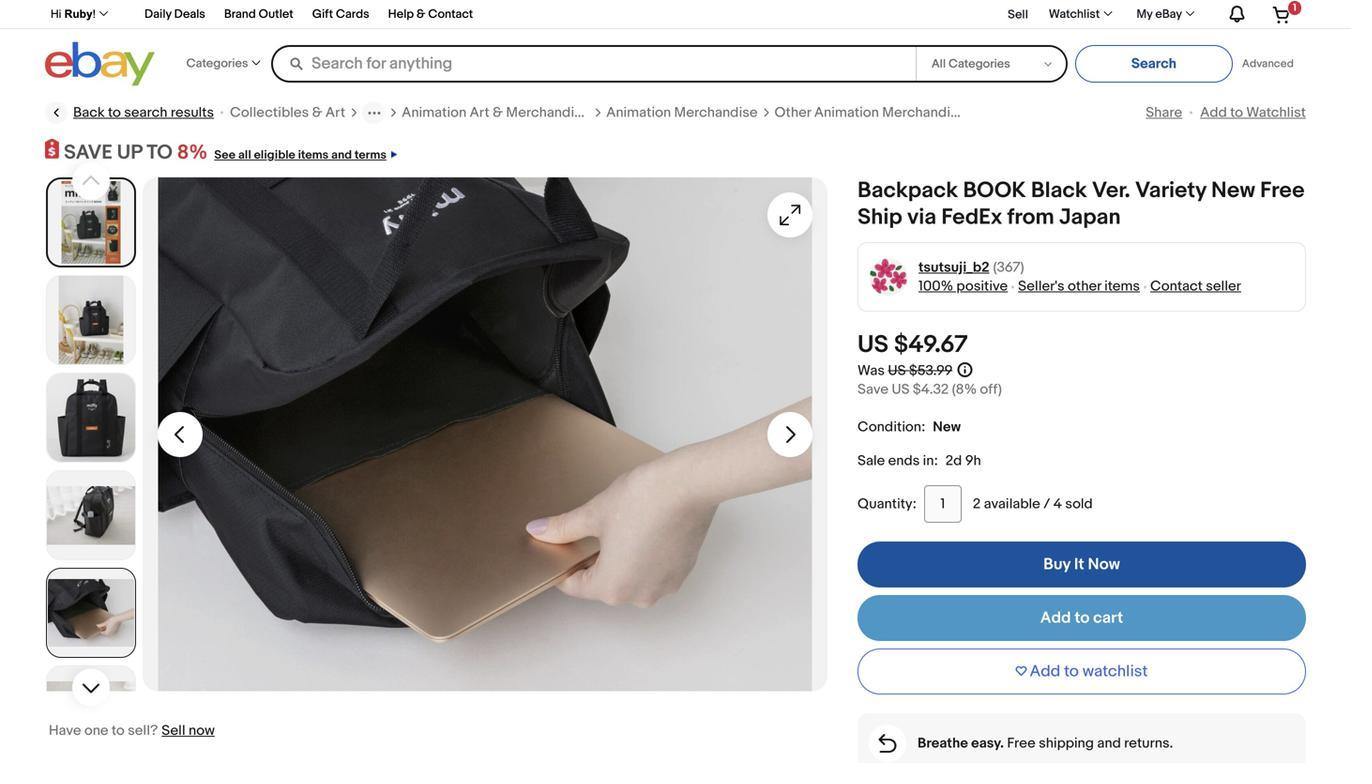Task type: describe. For each thing, give the bounding box(es) containing it.
seller's
[[1018, 278, 1065, 295]]

100% positive link
[[919, 278, 1008, 295]]

book
[[963, 177, 1026, 204]]

hi
[[51, 8, 61, 20]]

cards
[[336, 7, 369, 22]]

1 horizontal spatial watchlist
[[1247, 104, 1307, 121]]

back
[[73, 104, 105, 121]]

1 horizontal spatial items
[[1105, 278, 1140, 295]]

other
[[775, 104, 811, 121]]

0 horizontal spatial sell
[[162, 722, 185, 739]]

daily deals
[[145, 7, 205, 22]]

from
[[1008, 204, 1055, 231]]

account navigation
[[40, 0, 1307, 29]]

to for search
[[108, 104, 121, 121]]

2 merchandise from the left
[[674, 104, 758, 121]]

new inside condition: new
[[933, 419, 961, 436]]

picture 3 of 11 image
[[47, 374, 135, 462]]

my ebay link
[[1127, 3, 1203, 26]]

back to search results link
[[45, 101, 214, 124]]

and for returns.
[[1098, 735, 1121, 752]]

seller's other items link
[[1018, 278, 1140, 295]]

off)
[[980, 381, 1002, 398]]

advanced
[[1243, 57, 1294, 70]]

my ebay
[[1137, 7, 1183, 22]]

ebay home image
[[45, 41, 155, 86]]

see all eligible items and terms
[[214, 148, 387, 162]]

& for help
[[417, 7, 426, 22]]

positive
[[957, 278, 1008, 295]]

tsutsuji_b2 (367)
[[919, 259, 1025, 276]]

it
[[1075, 555, 1085, 575]]

results
[[171, 104, 214, 121]]

condition:
[[858, 419, 926, 436]]

all
[[238, 148, 251, 162]]

tsutsuji_b2 link
[[919, 258, 990, 277]]

contact seller link
[[1151, 278, 1242, 295]]

brand outlet
[[224, 7, 294, 22]]

$53.99
[[909, 362, 953, 379]]

picture 5 of 11 image
[[47, 569, 135, 657]]

1
[[1294, 2, 1297, 14]]

watchlist inside watchlist link
[[1049, 7, 1100, 22]]

watchlist
[[1083, 662, 1148, 682]]

picture 1 of 11 image
[[48, 179, 134, 266]]

to for cart
[[1075, 608, 1090, 628]]

to
[[147, 140, 173, 165]]

contact inside "help & contact" 'link'
[[428, 7, 473, 22]]

3 animation from the left
[[815, 104, 879, 121]]

1 art from the left
[[326, 104, 346, 121]]

ver.
[[1092, 177, 1131, 204]]

0 vertical spatial items
[[298, 148, 329, 162]]

us for save
[[892, 381, 910, 398]]

categories
[[186, 56, 248, 71]]

returns.
[[1125, 735, 1173, 752]]

new inside backpack book black ver. variety new free ship via fedex from japan
[[1212, 177, 1256, 204]]

eligible
[[254, 148, 295, 162]]

quantity:
[[858, 496, 917, 513]]

was
[[858, 362, 885, 379]]

sold
[[1066, 496, 1093, 513]]

gift
[[312, 7, 333, 22]]

see all eligible items and terms link
[[208, 140, 397, 165]]

contact seller
[[1151, 278, 1242, 295]]

sale
[[858, 453, 885, 469]]

add for add to watchlist
[[1030, 662, 1061, 682]]

sell link
[[1000, 7, 1037, 22]]

banner containing daily deals
[[40, 0, 1307, 91]]

collectibles & art link
[[230, 103, 346, 122]]

animation for animation merchandise
[[606, 104, 671, 121]]

japan
[[1060, 204, 1121, 231]]

animation for animation art & merchandise
[[402, 104, 467, 121]]

now
[[189, 722, 215, 739]]

2d
[[946, 453, 962, 469]]

buy it now link
[[858, 542, 1307, 588]]

1 horizontal spatial contact
[[1151, 278, 1203, 295]]

add to watchlist button
[[858, 649, 1307, 695]]

help & contact link
[[388, 4, 473, 26]]

sell inside account navigation
[[1008, 7, 1029, 22]]

seller's other items
[[1018, 278, 1140, 295]]

in:
[[923, 453, 938, 469]]

variety
[[1136, 177, 1207, 204]]

now
[[1088, 555, 1121, 575]]

animation merchandise
[[606, 104, 758, 121]]

$4.32
[[913, 381, 949, 398]]

2 available / 4 sold
[[973, 496, 1093, 513]]

gift cards link
[[312, 4, 369, 26]]

& for collectibles
[[312, 104, 322, 121]]

save up to 8%
[[64, 140, 208, 165]]

collectibles & art
[[230, 104, 346, 121]]

0 horizontal spatial free
[[1007, 735, 1036, 752]]

add to watchlist
[[1201, 104, 1307, 121]]

black
[[1031, 177, 1088, 204]]

ebay
[[1156, 7, 1183, 22]]

up
[[117, 140, 142, 165]]

backpack
[[858, 177, 959, 204]]

daily
[[145, 7, 172, 22]]



Task type: vqa. For each thing, say whether or not it's contained in the screenshot.
Bose QuietComfort II Noise Cancelling Headphones, Certified Refurbished
no



Task type: locate. For each thing, give the bounding box(es) containing it.
advanced link
[[1233, 45, 1304, 83]]

0 horizontal spatial contact
[[428, 7, 473, 22]]

collectibles
[[230, 104, 309, 121]]

save us $4.32 (8% off)
[[858, 381, 1002, 398]]

us right was
[[888, 362, 906, 379]]

save
[[64, 140, 113, 165]]

easy.
[[972, 735, 1004, 752]]

ship
[[858, 204, 903, 231]]

backpack book black ver. variety new free ship via fedex from japan
[[858, 177, 1305, 231]]

breathe
[[918, 735, 968, 752]]

to for watchlist
[[1064, 662, 1079, 682]]

100% positive
[[919, 278, 1008, 295]]

9h
[[966, 453, 981, 469]]

0 vertical spatial add
[[1201, 104, 1227, 121]]

(8%
[[952, 381, 977, 398]]

to left watchlist
[[1064, 662, 1079, 682]]

& inside 'collectibles & art' link
[[312, 104, 322, 121]]

picture 4 of 11 image
[[47, 471, 135, 559]]

cart
[[1094, 608, 1124, 628]]

0 vertical spatial sell
[[1008, 7, 1029, 22]]

2 animation from the left
[[606, 104, 671, 121]]

add for add to cart
[[1041, 608, 1071, 628]]

add to watchlist link
[[1201, 104, 1307, 121]]

search
[[124, 104, 168, 121]]

us up was
[[858, 331, 889, 360]]

outlet
[[259, 7, 294, 22]]

merchandise down search for anything text field
[[506, 104, 590, 121]]

2 art from the left
[[470, 104, 490, 121]]

add inside button
[[1030, 662, 1061, 682]]

via
[[908, 204, 937, 231]]

add left cart
[[1041, 608, 1071, 628]]

2 horizontal spatial &
[[493, 104, 503, 121]]

1 animation from the left
[[402, 104, 467, 121]]

& inside "help & contact" 'link'
[[417, 7, 426, 22]]

None submit
[[1076, 45, 1233, 83]]

share button
[[1146, 104, 1183, 121]]

add down add to cart
[[1030, 662, 1061, 682]]

and left terms
[[331, 148, 352, 162]]

and for terms
[[331, 148, 352, 162]]

contact right help at the left top of the page
[[428, 7, 473, 22]]

8%
[[177, 140, 208, 165]]

1 horizontal spatial animation
[[606, 104, 671, 121]]

terms
[[355, 148, 387, 162]]

3 merchandise from the left
[[882, 104, 966, 121]]

merchandise left other
[[674, 104, 758, 121]]

free
[[1261, 177, 1305, 204], [1007, 735, 1036, 752]]

watchlist down advanced link
[[1247, 104, 1307, 121]]

other animation merchandise link
[[775, 103, 966, 122]]

0 horizontal spatial and
[[331, 148, 352, 162]]

contact
[[428, 7, 473, 22], [1151, 278, 1203, 295]]

1 link
[[1261, 0, 1304, 27]]

$49.67
[[894, 331, 968, 360]]

1 vertical spatial watchlist
[[1247, 104, 1307, 121]]

Quantity: text field
[[924, 485, 962, 523]]

tsutsuji_b2
[[919, 259, 990, 276]]

!
[[93, 8, 96, 20]]

1 vertical spatial us
[[888, 362, 906, 379]]

2 vertical spatial add
[[1030, 662, 1061, 682]]

2 horizontal spatial animation
[[815, 104, 879, 121]]

with details__icon image
[[879, 734, 897, 753]]

0 vertical spatial free
[[1261, 177, 1305, 204]]

watchlist right sell link
[[1049, 7, 1100, 22]]

0 vertical spatial and
[[331, 148, 352, 162]]

sell left now
[[162, 722, 185, 739]]

0 horizontal spatial watchlist
[[1049, 7, 1100, 22]]

us
[[858, 331, 889, 360], [888, 362, 906, 379], [892, 381, 910, 398]]

1 vertical spatial new
[[933, 419, 961, 436]]

sell?
[[128, 722, 158, 739]]

1 horizontal spatial &
[[417, 7, 426, 22]]

deals
[[174, 7, 205, 22]]

my
[[1137, 7, 1153, 22]]

1 horizontal spatial free
[[1261, 177, 1305, 204]]

buy
[[1044, 555, 1071, 575]]

animation
[[402, 104, 467, 121], [606, 104, 671, 121], [815, 104, 879, 121]]

1 vertical spatial and
[[1098, 735, 1121, 752]]

tsutsuji_b2 image
[[870, 258, 908, 296]]

to inside add to watchlist button
[[1064, 662, 1079, 682]]

watchlist
[[1049, 7, 1100, 22], [1247, 104, 1307, 121]]

ruby
[[64, 8, 93, 20]]

help
[[388, 7, 414, 22]]

and
[[331, 148, 352, 162], [1098, 735, 1121, 752]]

to for watchlist
[[1231, 104, 1244, 121]]

/
[[1044, 496, 1051, 513]]

0 horizontal spatial &
[[312, 104, 322, 121]]

4
[[1054, 496, 1063, 513]]

add to cart link
[[858, 595, 1307, 641]]

and left returns.
[[1098, 735, 1121, 752]]

to down advanced
[[1231, 104, 1244, 121]]

shipping
[[1039, 735, 1094, 752]]

0 horizontal spatial art
[[326, 104, 346, 121]]

1 vertical spatial free
[[1007, 735, 1036, 752]]

0 vertical spatial watchlist
[[1049, 7, 1100, 22]]

have
[[49, 722, 81, 739]]

add to watchlist
[[1030, 662, 1148, 682]]

other
[[1068, 278, 1102, 295]]

backpack book black ver. variety new free ship via fedex from japan - picture 5 of 11 image
[[143, 177, 828, 691]]

art
[[326, 104, 346, 121], [470, 104, 490, 121]]

animation merchandise link
[[606, 103, 758, 122]]

breathe easy. free shipping and returns.
[[918, 735, 1173, 752]]

0 vertical spatial contact
[[428, 7, 473, 22]]

0 horizontal spatial items
[[298, 148, 329, 162]]

share
[[1146, 104, 1183, 121]]

0 horizontal spatial new
[[933, 419, 961, 436]]

2 vertical spatial us
[[892, 381, 910, 398]]

other animation merchandise
[[775, 104, 966, 121]]

categories button
[[186, 44, 260, 84]]

1 horizontal spatial and
[[1098, 735, 1121, 752]]

to inside back to search results link
[[108, 104, 121, 121]]

to inside add to cart link
[[1075, 608, 1090, 628]]

to right the one
[[112, 722, 125, 739]]

new right variety
[[1212, 177, 1256, 204]]

sell now link
[[162, 722, 215, 739]]

sell left watchlist link at right top
[[1008, 7, 1029, 22]]

0 horizontal spatial merchandise
[[506, 104, 590, 121]]

add
[[1201, 104, 1227, 121], [1041, 608, 1071, 628], [1030, 662, 1061, 682]]

banner
[[40, 0, 1307, 91]]

merchandise up backpack
[[882, 104, 966, 121]]

items right eligible
[[298, 148, 329, 162]]

add right share
[[1201, 104, 1227, 121]]

back to search results
[[73, 104, 214, 121]]

picture 2 of 11 image
[[47, 276, 135, 364]]

none submit inside banner
[[1076, 45, 1233, 83]]

1 vertical spatial items
[[1105, 278, 1140, 295]]

1 vertical spatial contact
[[1151, 278, 1203, 295]]

seller
[[1206, 278, 1242, 295]]

us down 'was us $53.99'
[[892, 381, 910, 398]]

items right 'other'
[[1105, 278, 1140, 295]]

0 horizontal spatial animation
[[402, 104, 467, 121]]

free right 'easy.'
[[1007, 735, 1036, 752]]

animation art & merchandise link
[[402, 103, 590, 122]]

0 vertical spatial new
[[1212, 177, 1256, 204]]

contact left "seller"
[[1151, 278, 1203, 295]]

daily deals link
[[145, 4, 205, 26]]

us for was
[[888, 362, 906, 379]]

1 vertical spatial add
[[1041, 608, 1071, 628]]

see
[[214, 148, 236, 162]]

free inside backpack book black ver. variety new free ship via fedex from japan
[[1261, 177, 1305, 204]]

1 horizontal spatial sell
[[1008, 7, 1029, 22]]

one
[[84, 722, 108, 739]]

available
[[984, 496, 1041, 513]]

1 merchandise from the left
[[506, 104, 590, 121]]

Search for anything text field
[[274, 47, 912, 81]]

to
[[108, 104, 121, 121], [1231, 104, 1244, 121], [1075, 608, 1090, 628], [1064, 662, 1079, 682], [112, 722, 125, 739]]

new up 2d
[[933, 419, 961, 436]]

items
[[298, 148, 329, 162], [1105, 278, 1140, 295]]

2 horizontal spatial merchandise
[[882, 104, 966, 121]]

to right back
[[108, 104, 121, 121]]

fedex
[[942, 204, 1003, 231]]

to left cart
[[1075, 608, 1090, 628]]

1 horizontal spatial art
[[470, 104, 490, 121]]

100%
[[919, 278, 954, 295]]

0 vertical spatial us
[[858, 331, 889, 360]]

& inside animation art & merchandise link
[[493, 104, 503, 121]]

add for add to watchlist
[[1201, 104, 1227, 121]]

(367)
[[994, 259, 1025, 276]]

1 horizontal spatial merchandise
[[674, 104, 758, 121]]

sale ends in: 2d 9h
[[858, 453, 981, 469]]

buy it now
[[1044, 555, 1121, 575]]

1 vertical spatial sell
[[162, 722, 185, 739]]

animation art & merchandise
[[402, 104, 590, 121]]

notifications image
[[1226, 5, 1247, 23]]

condition: new
[[858, 419, 961, 436]]

ends
[[888, 453, 920, 469]]

1 horizontal spatial new
[[1212, 177, 1256, 204]]

free down add to watchlist
[[1261, 177, 1305, 204]]



